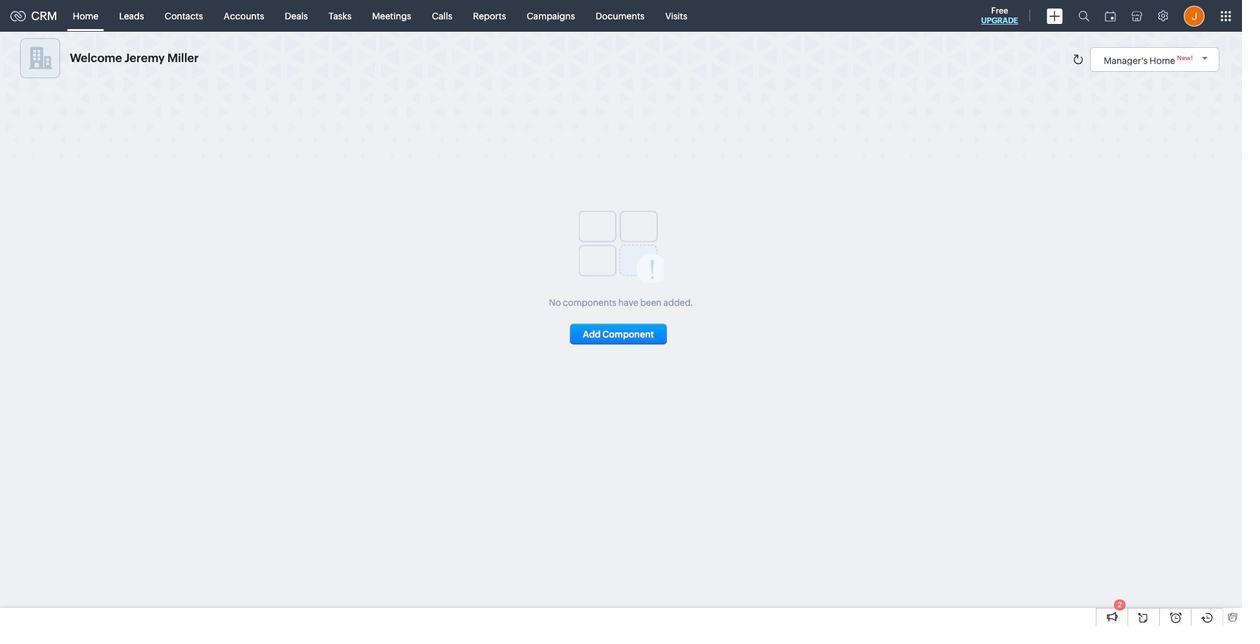 Task type: vqa. For each thing, say whether or not it's contained in the screenshot.
Calendar image
yes



Task type: describe. For each thing, give the bounding box(es) containing it.
search image
[[1079, 10, 1090, 21]]

create menu image
[[1047, 8, 1064, 24]]

profile image
[[1185, 6, 1205, 26]]

profile element
[[1177, 0, 1213, 31]]

logo image
[[10, 11, 26, 21]]



Task type: locate. For each thing, give the bounding box(es) containing it.
calendar image
[[1106, 11, 1117, 21]]

search element
[[1071, 0, 1098, 32]]

create menu element
[[1040, 0, 1071, 31]]



